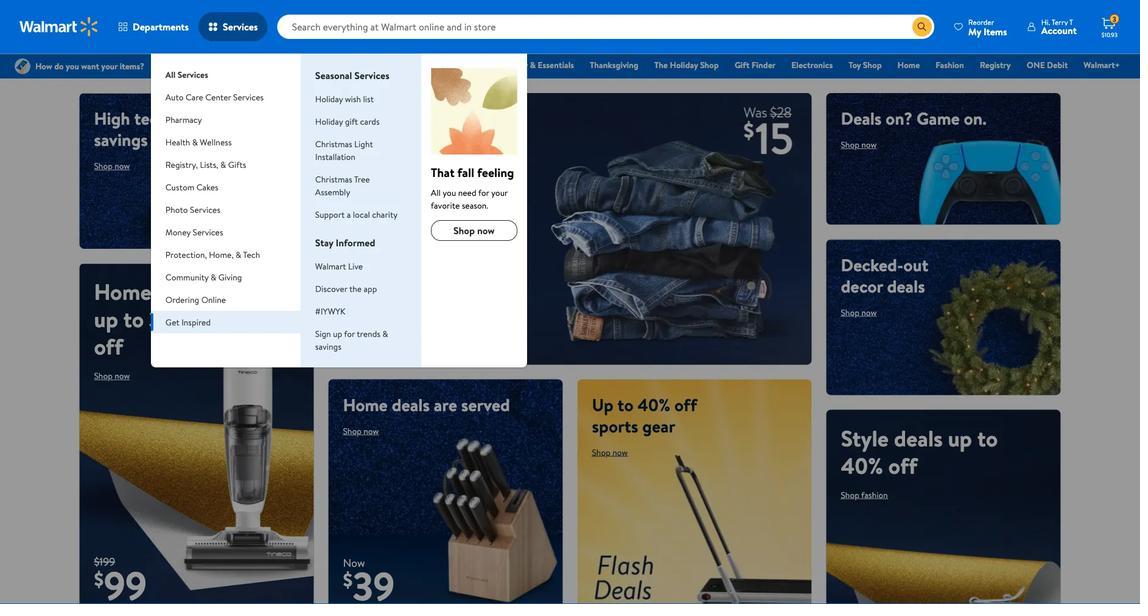 Task type: locate. For each thing, give the bounding box(es) containing it.
all up auto
[[166, 69, 176, 80]]

2 christmas from the top
[[315, 173, 352, 185]]

savings left health
[[94, 128, 148, 152]]

registry, lists, & gifts button
[[151, 153, 301, 176]]

christmas up the installation
[[315, 138, 352, 150]]

1 vertical spatial for
[[344, 328, 355, 340]]

huge
[[215, 107, 251, 130]]

deals
[[462, 59, 483, 71], [841, 107, 882, 130]]

christmas up assembly
[[315, 173, 352, 185]]

& right grocery
[[530, 59, 536, 71]]

1 vertical spatial holiday
[[315, 93, 343, 105]]

search icon image
[[918, 22, 927, 32]]

1 vertical spatial to
[[618, 393, 634, 417]]

0 horizontal spatial home
[[94, 277, 152, 307]]

2 horizontal spatial up
[[948, 423, 972, 454]]

1 horizontal spatial up
[[333, 328, 342, 340]]

0 horizontal spatial for
[[344, 328, 355, 340]]

shop for decked-out decor deals
[[841, 307, 860, 319]]

photo services
[[166, 204, 221, 216]]

high
[[94, 107, 130, 130]]

& left giving
[[211, 271, 216, 283]]

up inside sign up for trends & savings
[[333, 328, 342, 340]]

electronics link
[[786, 58, 839, 72]]

trends
[[357, 328, 381, 340]]

services inside 'dropdown button'
[[190, 204, 221, 216]]

custom cakes
[[166, 181, 218, 193]]

off for home deals up to 30% off
[[94, 332, 123, 362]]

#iywyk link
[[315, 305, 346, 317]]

health & wellness button
[[151, 131, 301, 153]]

for left trends on the left of page
[[344, 328, 355, 340]]

shop now link for decked-out decor deals
[[841, 307, 877, 319]]

deals for style deals up to 40% off
[[894, 423, 943, 454]]

sign
[[315, 328, 331, 340]]

1 horizontal spatial for
[[478, 187, 489, 199]]

shop now for high tech gifts, huge savings
[[94, 160, 130, 172]]

protection, home, & tech
[[166, 249, 260, 261]]

2 horizontal spatial to
[[978, 423, 998, 454]]

1 horizontal spatial to
[[618, 393, 634, 417]]

0 vertical spatial holiday
[[670, 59, 698, 71]]

now dollar 39 null group
[[329, 556, 395, 605]]

favorite
[[431, 199, 460, 211]]

decked-out decor deals
[[841, 253, 929, 298]]

up inside style deals up to 40% off
[[948, 423, 972, 454]]

0 vertical spatial christmas
[[315, 138, 352, 150]]

health & wellness
[[166, 136, 232, 148]]

30%
[[149, 304, 189, 335]]

1 horizontal spatial savings
[[315, 341, 342, 353]]

0 vertical spatial off
[[94, 332, 123, 362]]

off inside home deals up to 30% off
[[94, 332, 123, 362]]

2 vertical spatial to
[[978, 423, 998, 454]]

0 horizontal spatial $
[[94, 566, 104, 593]]

0 vertical spatial all
[[166, 69, 176, 80]]

0 horizontal spatial savings
[[94, 128, 148, 152]]

thanksgiving link
[[585, 58, 644, 72]]

& right health
[[192, 136, 198, 148]]

up inside home deals up to 30% off
[[94, 304, 118, 335]]

up to 40% off sports gear
[[592, 393, 697, 438]]

wellness
[[200, 136, 232, 148]]

shop now link for save big!
[[343, 331, 399, 351]]

your
[[491, 187, 508, 199]]

1 horizontal spatial home
[[343, 393, 388, 417]]

& right trends on the left of page
[[383, 328, 388, 340]]

40% inside style deals up to 40% off
[[841, 451, 884, 481]]

to
[[123, 304, 144, 335], [618, 393, 634, 417], [978, 423, 998, 454]]

savings down sign
[[315, 341, 342, 353]]

services up care
[[178, 69, 208, 80]]

terry
[[1052, 17, 1068, 27]]

0 horizontal spatial to
[[123, 304, 144, 335]]

0 horizontal spatial all
[[166, 69, 176, 80]]

1 vertical spatial 40%
[[841, 451, 884, 481]]

services up huge
[[233, 91, 264, 103]]

holiday gift cards
[[315, 115, 380, 127]]

2 horizontal spatial off
[[889, 451, 918, 481]]

to inside home deals up to 30% off
[[123, 304, 144, 335]]

services up list
[[355, 69, 390, 82]]

items
[[984, 25, 1008, 38]]

deals inside home deals up to 30% off
[[157, 277, 206, 307]]

shop for save big!
[[353, 335, 372, 347]]

0 vertical spatial 40%
[[638, 393, 671, 417]]

fashion
[[862, 489, 888, 501]]

holiday right the
[[670, 59, 698, 71]]

home deals up to 30% off
[[94, 277, 206, 362]]

deals
[[887, 274, 925, 298], [157, 277, 206, 307], [392, 393, 430, 417], [894, 423, 943, 454]]

holiday left gift
[[315, 115, 343, 127]]

1 vertical spatial deals
[[841, 107, 882, 130]]

ordering online
[[166, 294, 226, 306]]

shop inside "link"
[[700, 59, 719, 71]]

1 vertical spatial savings
[[315, 341, 342, 353]]

1 horizontal spatial off
[[675, 393, 697, 417]]

photo
[[166, 204, 188, 216]]

40% inside up to 40% off sports gear
[[638, 393, 671, 417]]

shop for style deals up to 40% off
[[841, 489, 860, 501]]

1 horizontal spatial 40%
[[841, 451, 884, 481]]

services for photo services
[[190, 204, 221, 216]]

& left tech
[[236, 249, 241, 261]]

money services
[[166, 226, 223, 238]]

home inside home deals up to 30% off
[[94, 277, 152, 307]]

0 horizontal spatial up
[[94, 304, 118, 335]]

fashion
[[936, 59, 964, 71]]

all services link
[[151, 54, 301, 86]]

deals for home deals up to 30% off
[[157, 277, 206, 307]]

christmas inside the christmas tree assembly
[[315, 173, 352, 185]]

40% up shop fashion
[[841, 451, 884, 481]]

services down cakes
[[190, 204, 221, 216]]

shop now for save big!
[[353, 335, 389, 347]]

& left gifts
[[220, 159, 226, 171]]

served
[[461, 393, 510, 417]]

registry, lists, & gifts
[[166, 159, 246, 171]]

to inside style deals up to 40% off
[[978, 423, 998, 454]]

cards
[[360, 115, 380, 127]]

get inspired button
[[151, 311, 301, 334]]

community & giving button
[[151, 266, 301, 289]]

all left you
[[431, 187, 441, 199]]

for up season.
[[478, 187, 489, 199]]

$ inside now dollar 39 null group
[[343, 567, 353, 594]]

2 vertical spatial home
[[343, 393, 388, 417]]

home for home deals are served
[[343, 393, 388, 417]]

shop now link
[[841, 139, 877, 151], [94, 160, 130, 172], [431, 220, 518, 241], [841, 307, 877, 319], [343, 331, 399, 351], [94, 370, 130, 382], [343, 425, 379, 437], [592, 447, 628, 459]]

support
[[315, 209, 345, 220]]

that
[[431, 164, 455, 181]]

40% right up
[[638, 393, 671, 417]]

reorder
[[969, 17, 995, 27]]

0 vertical spatial home
[[898, 59, 920, 71]]

2 horizontal spatial home
[[898, 59, 920, 71]]

2 vertical spatial off
[[889, 451, 918, 481]]

1 vertical spatial christmas
[[315, 173, 352, 185]]

home link
[[892, 58, 926, 72]]

2 vertical spatial holiday
[[315, 115, 343, 127]]

fall
[[458, 164, 474, 181]]

shop now link for home deals are served
[[343, 425, 379, 437]]

services up protection, home, & tech
[[193, 226, 223, 238]]

that fall feeling all you need for your favorite season.
[[431, 164, 514, 211]]

decor
[[841, 274, 883, 298]]

0 vertical spatial savings
[[94, 128, 148, 152]]

0 vertical spatial deals
[[462, 59, 483, 71]]

electronics
[[792, 59, 833, 71]]

$ inside 'group'
[[94, 566, 104, 593]]

the holiday shop link
[[649, 58, 725, 72]]

0 horizontal spatial 40%
[[638, 393, 671, 417]]

light
[[354, 138, 373, 150]]

the
[[349, 283, 362, 295]]

deals inside 'decked-out decor deals'
[[887, 274, 925, 298]]

services up all services link
[[223, 20, 258, 33]]

deals left on?
[[841, 107, 882, 130]]

1 vertical spatial all
[[431, 187, 441, 199]]

deals inside style deals up to 40% off
[[894, 423, 943, 454]]

decked-
[[841, 253, 904, 277]]

1 vertical spatial off
[[675, 393, 697, 417]]

tech
[[134, 107, 167, 130]]

0 horizontal spatial off
[[94, 332, 123, 362]]

hi,
[[1042, 17, 1051, 27]]

christmas inside "christmas light installation"
[[315, 138, 352, 150]]

1 vertical spatial home
[[94, 277, 152, 307]]

wish
[[345, 93, 361, 105]]

$ for home deals are served
[[343, 567, 353, 594]]

&
[[530, 59, 536, 71], [192, 136, 198, 148], [220, 159, 226, 171], [236, 249, 241, 261], [211, 271, 216, 283], [383, 328, 388, 340]]

now for high tech gifts, huge savings
[[115, 160, 130, 172]]

lists,
[[200, 159, 218, 171]]

t
[[1070, 17, 1074, 27]]

3
[[1113, 14, 1117, 24]]

$ for home deals up to 30% off
[[94, 566, 104, 593]]

holiday down seasonal
[[315, 93, 343, 105]]

1 horizontal spatial all
[[431, 187, 441, 199]]

registry
[[980, 59, 1011, 71]]

1 horizontal spatial $
[[343, 567, 353, 594]]

up
[[94, 304, 118, 335], [333, 328, 342, 340], [948, 423, 972, 454]]

now
[[343, 556, 365, 571]]

was dollar $199, now dollar 99 group
[[79, 555, 147, 605]]

essentials
[[538, 59, 574, 71]]

shop now for decked-out decor deals
[[841, 307, 877, 319]]

season.
[[462, 199, 488, 211]]

list
[[363, 93, 374, 105]]

deals right friday
[[462, 59, 483, 71]]

$
[[94, 566, 104, 593], [343, 567, 353, 594]]

all
[[166, 69, 176, 80], [431, 187, 441, 199]]

0 vertical spatial for
[[478, 187, 489, 199]]

home deals are served
[[343, 393, 510, 417]]

on.
[[964, 107, 987, 130]]

1 christmas from the top
[[315, 138, 352, 150]]

tech
[[243, 249, 260, 261]]

shop now for deals on? game on.
[[841, 139, 877, 151]]

services inside "dropdown button"
[[193, 226, 223, 238]]

shop now link for high tech gifts, huge savings
[[94, 160, 130, 172]]

charity
[[372, 209, 398, 220]]

all inside that fall feeling all you need for your favorite season.
[[431, 187, 441, 199]]

off inside style deals up to 40% off
[[889, 451, 918, 481]]

up for home
[[94, 304, 118, 335]]

40%
[[638, 393, 671, 417], [841, 451, 884, 481]]

0 vertical spatial to
[[123, 304, 144, 335]]



Task type: vqa. For each thing, say whether or not it's contained in the screenshot.
the "Grocery & Essentials"
yes



Task type: describe. For each thing, give the bounding box(es) containing it.
gifts,
[[172, 107, 210, 130]]

holiday for holiday wish list
[[315, 93, 343, 105]]

shop fashion link
[[841, 489, 888, 501]]

fashion link
[[931, 58, 970, 72]]

gift finder link
[[729, 58, 781, 72]]

pharmacy
[[166, 114, 202, 125]]

off for style deals up to 40% off
[[889, 451, 918, 481]]

shop for home deals up to 30% off
[[94, 370, 113, 382]]

holiday gift cards link
[[315, 115, 380, 127]]

a
[[347, 209, 351, 220]]

walmart live
[[315, 260, 363, 272]]

high tech gifts, huge savings
[[94, 107, 251, 152]]

services for money services
[[193, 226, 223, 238]]

out
[[904, 253, 929, 277]]

shop now link for home deals up to 30% off
[[94, 370, 130, 382]]

grocery & essentials link
[[493, 58, 580, 72]]

deals for home deals are served
[[392, 393, 430, 417]]

sports
[[592, 414, 638, 438]]

shop now for home deals are served
[[343, 425, 379, 437]]

$199
[[94, 555, 115, 570]]

auto care center services button
[[151, 86, 301, 108]]

health
[[166, 136, 190, 148]]

live
[[348, 260, 363, 272]]

cakes
[[197, 181, 218, 193]]

now for decked-out decor deals
[[862, 307, 877, 319]]

money
[[166, 226, 191, 238]]

shop for up to 40% off sports gear
[[592, 447, 611, 459]]

grocery & essentials
[[498, 59, 574, 71]]

now for save big!
[[374, 335, 389, 347]]

photo services button
[[151, 199, 301, 221]]

black friday deals
[[415, 59, 483, 71]]

money services button
[[151, 221, 301, 244]]

shop now link for deals on? game on.
[[841, 139, 877, 151]]

home for home deals up to 30% off
[[94, 277, 152, 307]]

stay
[[315, 236, 334, 250]]

pharmacy button
[[151, 108, 301, 131]]

holiday for holiday gift cards
[[315, 115, 343, 127]]

community
[[166, 271, 209, 283]]

discover the app link
[[315, 283, 377, 295]]

support a local charity link
[[315, 209, 398, 220]]

christmas tree assembly
[[315, 173, 370, 198]]

account
[[1042, 24, 1077, 37]]

registry link
[[975, 58, 1017, 72]]

now for up to 40% off sports gear
[[613, 447, 628, 459]]

christmas for assembly
[[315, 173, 352, 185]]

shop for home deals are served
[[343, 425, 362, 437]]

save big!
[[343, 265, 493, 319]]

custom cakes button
[[151, 176, 301, 199]]

toy shop link
[[844, 58, 888, 72]]

support a local charity
[[315, 209, 398, 220]]

to for style
[[978, 423, 998, 454]]

0 horizontal spatial deals
[[462, 59, 483, 71]]

1 horizontal spatial deals
[[841, 107, 882, 130]]

hi, terry t account
[[1042, 17, 1077, 37]]

christmas light installation link
[[315, 138, 373, 163]]

gift
[[735, 59, 750, 71]]

for inside sign up for trends & savings
[[344, 328, 355, 340]]

walmart
[[315, 260, 346, 272]]

shop for high tech gifts, huge savings
[[94, 160, 113, 172]]

now for home deals are served
[[364, 425, 379, 437]]

shop now link for up to 40% off sports gear
[[592, 447, 628, 459]]

shop fashion
[[841, 489, 888, 501]]

now for deals on? game on.
[[862, 139, 877, 151]]

tree
[[354, 173, 370, 185]]

services inside dropdown button
[[233, 91, 264, 103]]

the
[[655, 59, 668, 71]]

christmas light installation
[[315, 138, 373, 163]]

to inside up to 40% off sports gear
[[618, 393, 634, 417]]

care
[[186, 91, 203, 103]]

walmart+ link
[[1079, 58, 1126, 72]]

protection,
[[166, 249, 207, 261]]

protection, home, & tech button
[[151, 244, 301, 266]]

holiday wish list
[[315, 93, 374, 105]]

friday
[[437, 59, 460, 71]]

shop now for home deals up to 30% off
[[94, 370, 130, 382]]

Walmart Site-Wide search field
[[277, 15, 935, 39]]

shop for deals on? game on.
[[841, 139, 860, 151]]

reorder my items
[[969, 17, 1008, 38]]

walmart image
[[19, 17, 99, 37]]

services for all services
[[178, 69, 208, 80]]

toy shop
[[849, 59, 882, 71]]

deals on? game on.
[[841, 107, 987, 130]]

inspired
[[182, 316, 211, 328]]

gift finder
[[735, 59, 776, 71]]

sign up for trends & savings link
[[315, 328, 388, 353]]

all inside all services link
[[166, 69, 176, 80]]

for inside that fall feeling all you need for your favorite season.
[[478, 187, 489, 199]]

home for home
[[898, 59, 920, 71]]

up for style
[[948, 423, 972, 454]]

are
[[434, 393, 457, 417]]

get inspired image
[[431, 68, 518, 155]]

installation
[[315, 151, 356, 163]]

savings inside sign up for trends & savings
[[315, 341, 342, 353]]

gift
[[345, 115, 358, 127]]

center
[[205, 91, 231, 103]]

informed
[[336, 236, 375, 250]]

auto
[[166, 91, 184, 103]]

christmas for installation
[[315, 138, 352, 150]]

shop now for up to 40% off sports gear
[[592, 447, 628, 459]]

discover the app
[[315, 283, 377, 295]]

online
[[201, 294, 226, 306]]

seasonal
[[315, 69, 352, 82]]

debit
[[1047, 59, 1068, 71]]

all services
[[166, 69, 208, 80]]

app
[[364, 283, 377, 295]]

#iywyk
[[315, 305, 346, 317]]

save
[[343, 265, 421, 319]]

savings inside 'high tech gifts, huge savings'
[[94, 128, 148, 152]]

need
[[458, 187, 477, 199]]

off inside up to 40% off sports gear
[[675, 393, 697, 417]]

services for seasonal services
[[355, 69, 390, 82]]

holiday inside "link"
[[670, 59, 698, 71]]

game
[[917, 107, 960, 130]]

assembly
[[315, 186, 350, 198]]

services inside popup button
[[223, 20, 258, 33]]

one debit link
[[1022, 58, 1074, 72]]

to for home
[[123, 304, 144, 335]]

gifts
[[228, 159, 246, 171]]

Search search field
[[277, 15, 935, 39]]

& inside sign up for trends & savings
[[383, 328, 388, 340]]

now for home deals up to 30% off
[[115, 370, 130, 382]]



